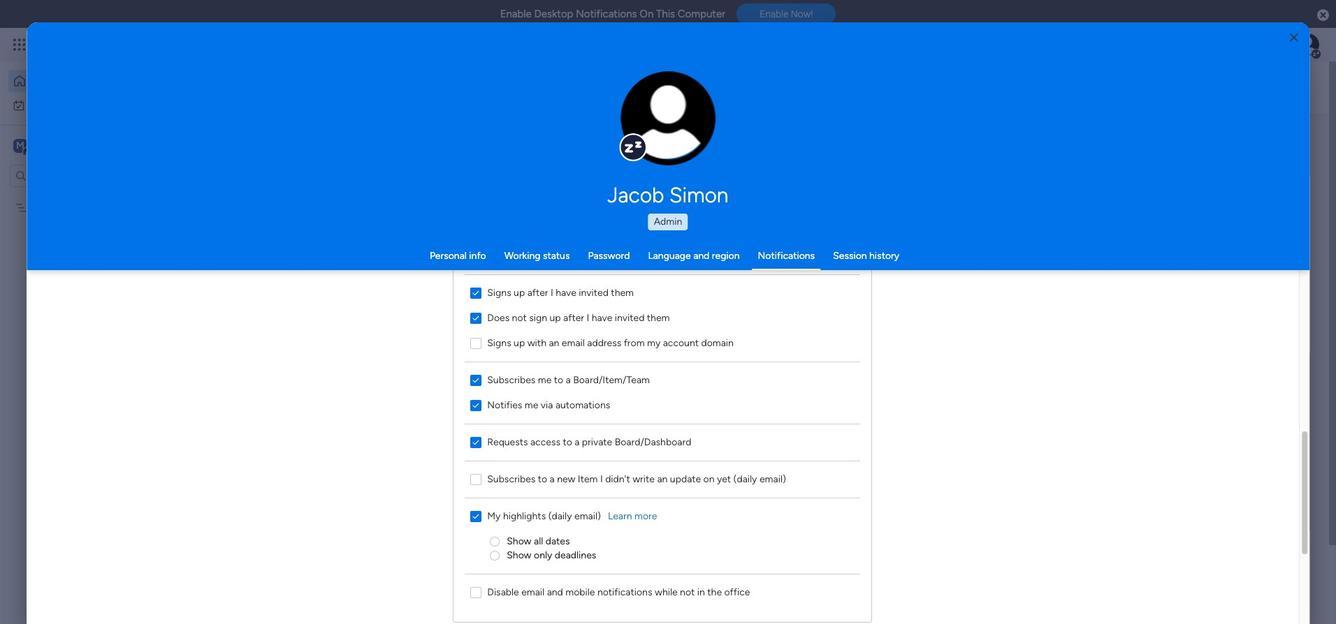 Task type: describe. For each thing, give the bounding box(es) containing it.
jacob simon button
[[476, 183, 860, 208]]

write
[[633, 473, 655, 485]]

language and region link
[[648, 250, 740, 262]]

mobile
[[566, 587, 595, 599]]

jacob simon
[[608, 183, 728, 208]]

1 vertical spatial invited
[[615, 312, 645, 324]]

2 vertical spatial to
[[538, 473, 547, 485]]

desktop
[[534, 8, 573, 20]]

from
[[624, 337, 645, 349]]

domain
[[701, 337, 734, 349]]

0 vertical spatial email
[[562, 337, 585, 349]]

with
[[528, 337, 547, 349]]

personal
[[430, 250, 467, 262]]

does not sign up after i have invited them
[[487, 312, 670, 324]]

home button
[[8, 70, 150, 92]]

personal info link
[[430, 250, 486, 262]]

history
[[869, 250, 899, 262]]

requests access to a private board/dashboard
[[487, 436, 692, 448]]

status
[[543, 250, 570, 262]]

session
[[833, 250, 867, 262]]

me for subscribes
[[538, 374, 552, 386]]

now!
[[791, 9, 813, 20]]

info
[[469, 250, 486, 262]]

0 horizontal spatial a
[[550, 473, 555, 485]]

on
[[704, 473, 715, 485]]

deadlines
[[555, 550, 596, 561]]

my work
[[31, 99, 68, 111]]

address
[[587, 337, 622, 349]]

the
[[708, 587, 722, 599]]

working
[[504, 250, 540, 262]]

install our mobile app
[[1099, 247, 1202, 259]]

select product image
[[13, 38, 27, 52]]

didn't
[[605, 473, 630, 485]]

requests
[[487, 436, 528, 448]]

workspace inside workspace selection "element"
[[59, 139, 115, 152]]

your
[[394, 478, 417, 491]]

up for with
[[514, 337, 525, 349]]

me for notifies
[[525, 399, 538, 411]]

working status
[[504, 250, 570, 262]]

account
[[663, 337, 699, 349]]

0 horizontal spatial email
[[522, 587, 545, 599]]

0 vertical spatial email)
[[760, 473, 786, 485]]

computer
[[678, 8, 725, 20]]

disable email and mobile notifications while not in the office
[[487, 587, 750, 599]]

m
[[16, 139, 24, 151]]

dates
[[546, 536, 570, 548]]

password
[[588, 250, 630, 262]]

Search in workspace field
[[29, 168, 117, 184]]

install
[[1099, 247, 1126, 259]]

1 horizontal spatial work
[[293, 307, 314, 319]]

update
[[670, 473, 701, 485]]

0 vertical spatial not
[[512, 312, 527, 324]]

access
[[531, 436, 561, 448]]

home
[[32, 75, 59, 87]]

region
[[712, 250, 740, 262]]

work management > main workspace
[[293, 307, 456, 319]]

sign
[[529, 312, 547, 324]]

1 horizontal spatial not
[[680, 587, 695, 599]]

my work button
[[8, 94, 150, 116]]

main inside workspace selection "element"
[[32, 139, 57, 152]]

disable
[[487, 587, 519, 599]]

signs for signs up with an email address from my account domain
[[487, 337, 511, 349]]

subscribes me to a board/item/team
[[487, 374, 650, 386]]

language
[[648, 250, 691, 262]]

0 vertical spatial (daily
[[734, 473, 757, 485]]

office
[[724, 587, 750, 599]]

1 vertical spatial after
[[563, 312, 584, 324]]

collaborating
[[527, 478, 593, 491]]

working status link
[[504, 250, 570, 262]]

0 vertical spatial have
[[556, 287, 577, 299]]

show for show only deadlines
[[507, 550, 532, 561]]

app
[[1183, 247, 1202, 259]]

personal info
[[430, 250, 486, 262]]

start
[[500, 478, 524, 491]]

my for my highlights (daily email)
[[487, 510, 501, 522]]

signs up after i have invited them
[[487, 287, 634, 299]]

picture
[[654, 138, 683, 148]]

1 vertical spatial up
[[550, 312, 561, 324]]

my for my work
[[31, 99, 44, 111]]

show only deadlines
[[507, 550, 596, 561]]

my board
[[33, 202, 74, 213]]

1 horizontal spatial them
[[647, 312, 670, 324]]

to for me
[[554, 374, 563, 386]]

main workspace
[[32, 139, 115, 152]]

only
[[534, 550, 553, 561]]

add to favorites image
[[437, 283, 451, 297]]

>
[[377, 307, 383, 319]]

notifies me via automations
[[487, 399, 610, 411]]

enable now!
[[760, 9, 813, 20]]

i for new
[[600, 473, 603, 485]]

admin
[[654, 216, 682, 228]]



Task type: vqa. For each thing, say whether or not it's contained in the screenshot.
Write updates via email:
no



Task type: locate. For each thing, give the bounding box(es) containing it.
1 horizontal spatial i
[[587, 312, 589, 324]]

0 horizontal spatial invited
[[579, 287, 609, 299]]

1 show from the top
[[507, 536, 532, 548]]

learn more
[[608, 510, 657, 522]]

1 horizontal spatial an
[[657, 473, 668, 485]]

1 vertical spatial signs
[[487, 337, 511, 349]]

0 vertical spatial my
[[31, 99, 44, 111]]

1 horizontal spatial after
[[563, 312, 584, 324]]

email down does not sign up after i have invited them
[[562, 337, 585, 349]]

1 horizontal spatial workspace
[[408, 307, 456, 319]]

0 vertical spatial to
[[554, 374, 563, 386]]

automations
[[556, 399, 610, 411]]

change
[[639, 126, 670, 137]]

up down working
[[514, 287, 525, 299]]

1 vertical spatial i
[[587, 312, 589, 324]]

1 vertical spatial my
[[33, 202, 46, 213]]

me
[[538, 374, 552, 386], [525, 399, 538, 411]]

0 horizontal spatial and
[[479, 478, 498, 491]]

region containing signs up after i have invited them
[[454, 77, 872, 622]]

1 vertical spatial notifications
[[758, 250, 815, 262]]

1 vertical spatial workspace
[[408, 307, 456, 319]]

notifications
[[598, 587, 652, 599]]

while
[[655, 587, 678, 599]]

invite
[[363, 478, 392, 491]]

yet
[[717, 473, 731, 485]]

0 horizontal spatial workspace
[[59, 139, 115, 152]]

2 horizontal spatial a
[[575, 436, 580, 448]]

i right item
[[600, 473, 603, 485]]

a
[[566, 374, 571, 386], [575, 436, 580, 448], [550, 473, 555, 485]]

main right the >
[[385, 307, 406, 319]]

and left mobile
[[547, 587, 563, 599]]

not left sign on the left of page
[[512, 312, 527, 324]]

notifications
[[576, 8, 637, 20], [758, 250, 815, 262]]

1 horizontal spatial invited
[[615, 312, 645, 324]]

(daily right yet
[[734, 473, 757, 485]]

subscribes to a new item i didn't write an update on yet (daily email)
[[487, 473, 786, 485]]

1 horizontal spatial and
[[547, 587, 563, 599]]

0 vertical spatial them
[[611, 287, 634, 299]]

0 horizontal spatial enable
[[500, 8, 532, 20]]

simon
[[669, 183, 728, 208]]

jacob simon image
[[1297, 34, 1319, 56]]

my board list box
[[0, 193, 178, 408]]

1 horizontal spatial have
[[592, 312, 613, 324]]

invited up from
[[615, 312, 645, 324]]

0 vertical spatial a
[[566, 374, 571, 386]]

1 vertical spatial to
[[563, 436, 572, 448]]

board
[[49, 202, 74, 213]]

after
[[528, 287, 548, 299], [563, 312, 584, 324]]

this
[[656, 8, 675, 20]]

up for after
[[514, 287, 525, 299]]

1 vertical spatial have
[[592, 312, 613, 324]]

dapulse close image
[[1317, 8, 1329, 22]]

language and region
[[648, 250, 740, 262]]

1 horizontal spatial email
[[562, 337, 585, 349]]

in
[[697, 587, 705, 599]]

2 vertical spatial i
[[600, 473, 603, 485]]

not left in
[[680, 587, 695, 599]]

enable left desktop
[[500, 8, 532, 20]]

signs up "does"
[[487, 287, 511, 299]]

notifies
[[487, 399, 522, 411]]

an right with
[[549, 337, 559, 349]]

enable
[[500, 8, 532, 20], [760, 9, 789, 20]]

subscribes up "notifies" at the left of the page
[[487, 374, 536, 386]]

main
[[32, 139, 57, 152], [385, 307, 406, 319]]

show down the show all dates
[[507, 550, 532, 561]]

me left via
[[525, 399, 538, 411]]

workspace down add to favorites icon
[[408, 307, 456, 319]]

1 signs from the top
[[487, 287, 511, 299]]

subscribes down requests
[[487, 473, 536, 485]]

to right access
[[563, 436, 572, 448]]

my for my board
[[33, 202, 46, 213]]

0 vertical spatial invited
[[579, 287, 609, 299]]

2 signs from the top
[[487, 337, 511, 349]]

me up via
[[538, 374, 552, 386]]

learn more link
[[608, 510, 657, 524]]

0 horizontal spatial notifications
[[576, 8, 637, 20]]

more
[[635, 510, 657, 522]]

work left management
[[293, 307, 314, 319]]

i
[[551, 287, 553, 299], [587, 312, 589, 324], [600, 473, 603, 485]]

2 show from the top
[[507, 550, 532, 561]]

workspace selection element
[[13, 137, 117, 155]]

show for show all dates
[[507, 536, 532, 548]]

management
[[316, 307, 374, 319]]

learn
[[608, 510, 632, 522]]

0 horizontal spatial (daily
[[548, 510, 572, 522]]

and left start
[[479, 478, 498, 491]]

invited up does not sign up after i have invited them
[[579, 287, 609, 299]]

to up notifies me via automations
[[554, 374, 563, 386]]

notifications left on
[[576, 8, 637, 20]]

0 horizontal spatial main
[[32, 139, 57, 152]]

invited
[[579, 287, 609, 299], [615, 312, 645, 324]]

via
[[541, 399, 553, 411]]

my inside button
[[31, 99, 44, 111]]

and left region at the right
[[693, 250, 710, 262]]

1 subscribes from the top
[[487, 374, 536, 386]]

2 subscribes from the top
[[487, 473, 536, 485]]

my left board
[[33, 202, 46, 213]]

0 horizontal spatial an
[[549, 337, 559, 349]]

my left highlights
[[487, 510, 501, 522]]

2 horizontal spatial and
[[693, 250, 710, 262]]

0 vertical spatial i
[[551, 287, 553, 299]]

session history
[[833, 250, 899, 262]]

work
[[47, 99, 68, 111], [293, 307, 314, 319]]

to
[[554, 374, 563, 386], [563, 436, 572, 448], [538, 473, 547, 485]]

workspace up search in workspace field
[[59, 139, 115, 152]]

1 vertical spatial me
[[525, 399, 538, 411]]

our
[[1129, 247, 1146, 259]]

(daily up dates
[[548, 510, 572, 522]]

1 vertical spatial and
[[479, 478, 498, 491]]

subscribes for subscribes me to a board/item/team
[[487, 374, 536, 386]]

enable for enable now!
[[760, 9, 789, 20]]

2 vertical spatial up
[[514, 337, 525, 349]]

1 vertical spatial show
[[507, 550, 532, 561]]

0 vertical spatial after
[[528, 287, 548, 299]]

my highlights (daily email)
[[487, 510, 601, 522]]

profile
[[672, 126, 698, 137]]

i for up
[[587, 312, 589, 324]]

workspace image
[[13, 138, 27, 153]]

my
[[31, 99, 44, 111], [33, 202, 46, 213], [487, 510, 501, 522]]

signs for signs up after i have invited them
[[487, 287, 511, 299]]

have up does not sign up after i have invited them
[[556, 287, 577, 299]]

0 vertical spatial main
[[32, 139, 57, 152]]

enable desktop notifications on this computer
[[500, 8, 725, 20]]

work down home
[[47, 99, 68, 111]]

0 vertical spatial signs
[[487, 287, 511, 299]]

show all dates
[[507, 536, 570, 548]]

email right disable
[[522, 587, 545, 599]]

1 horizontal spatial main
[[385, 307, 406, 319]]

board/dashboard
[[615, 436, 692, 448]]

enable for enable desktop notifications on this computer
[[500, 8, 532, 20]]

1 horizontal spatial email)
[[760, 473, 786, 485]]

new
[[557, 473, 576, 485]]

signs
[[487, 287, 511, 299], [487, 337, 511, 349]]

0 horizontal spatial not
[[512, 312, 527, 324]]

1 vertical spatial not
[[680, 587, 695, 599]]

0 vertical spatial up
[[514, 287, 525, 299]]

close image
[[1290, 32, 1298, 43]]

them up my
[[647, 312, 670, 324]]

1 horizontal spatial notifications
[[758, 250, 815, 262]]

workspace inside work management > main workspace link
[[408, 307, 456, 319]]

up right sign on the left of page
[[550, 312, 561, 324]]

them down password
[[611, 287, 634, 299]]

a up automations
[[566, 374, 571, 386]]

0 horizontal spatial email)
[[575, 510, 601, 522]]

have up address
[[592, 312, 613, 324]]

private
[[582, 436, 612, 448]]

enable now! button
[[737, 4, 836, 25]]

1 horizontal spatial a
[[566, 374, 571, 386]]

2 vertical spatial and
[[547, 587, 563, 599]]

invite your teammates and start collaborating
[[363, 478, 593, 491]]

after down signs up after i have invited them
[[563, 312, 584, 324]]

on
[[640, 8, 654, 20]]

i up address
[[587, 312, 589, 324]]

email
[[562, 337, 585, 349], [522, 587, 545, 599]]

0 vertical spatial and
[[693, 250, 710, 262]]

show left all
[[507, 536, 532, 548]]

0 horizontal spatial i
[[551, 287, 553, 299]]

up
[[514, 287, 525, 299], [550, 312, 561, 324], [514, 337, 525, 349]]

teammates
[[420, 478, 476, 491]]

0 vertical spatial subscribes
[[487, 374, 536, 386]]

mobile
[[1149, 247, 1180, 259]]

1 vertical spatial them
[[647, 312, 670, 324]]

highlights
[[503, 510, 546, 522]]

1 vertical spatial main
[[385, 307, 406, 319]]

0 vertical spatial an
[[549, 337, 559, 349]]

a left private
[[575, 436, 580, 448]]

0 vertical spatial work
[[47, 99, 68, 111]]

workspace
[[59, 139, 115, 152], [408, 307, 456, 319]]

a for board/item/team
[[566, 374, 571, 386]]

0 horizontal spatial them
[[611, 287, 634, 299]]

0 vertical spatial me
[[538, 374, 552, 386]]

item
[[578, 473, 598, 485]]

up left with
[[514, 337, 525, 349]]

region
[[454, 77, 872, 622]]

enable left now! on the right top
[[760, 9, 789, 20]]

password link
[[588, 250, 630, 262]]

0 vertical spatial workspace
[[59, 139, 115, 152]]

1 vertical spatial email)
[[575, 510, 601, 522]]

work inside button
[[47, 99, 68, 111]]

notifications right region at the right
[[758, 250, 815, 262]]

0 vertical spatial notifications
[[576, 8, 637, 20]]

a for private
[[575, 436, 580, 448]]

change profile picture button
[[621, 71, 716, 166]]

main right workspace image
[[32, 139, 57, 152]]

0 horizontal spatial after
[[528, 287, 548, 299]]

to for access
[[563, 436, 572, 448]]

my down home
[[31, 99, 44, 111]]

1 vertical spatial (daily
[[548, 510, 572, 522]]

1 horizontal spatial enable
[[760, 9, 789, 20]]

1 horizontal spatial (daily
[[734, 473, 757, 485]]

1 vertical spatial an
[[657, 473, 668, 485]]

email) left learn
[[575, 510, 601, 522]]

notifications link
[[758, 250, 815, 262]]

2 vertical spatial a
[[550, 473, 555, 485]]

have
[[556, 287, 577, 299], [592, 312, 613, 324]]

jacob
[[608, 183, 664, 208]]

i up does not sign up after i have invited them
[[551, 287, 553, 299]]

does
[[487, 312, 510, 324]]

all
[[534, 536, 543, 548]]

subscribes for subscribes to a new item i didn't write an update on yet (daily email)
[[487, 473, 536, 485]]

session history link
[[833, 250, 899, 262]]

enable inside button
[[760, 9, 789, 20]]

option
[[0, 195, 178, 198]]

my inside list box
[[33, 202, 46, 213]]

my
[[647, 337, 661, 349]]

0 horizontal spatial have
[[556, 287, 577, 299]]

2 vertical spatial my
[[487, 510, 501, 522]]

email) right yet
[[760, 473, 786, 485]]

signs down "does"
[[487, 337, 511, 349]]

to left 'new' on the left bottom of page
[[538, 473, 547, 485]]

1 vertical spatial work
[[293, 307, 314, 319]]

2 horizontal spatial i
[[600, 473, 603, 485]]

1 vertical spatial a
[[575, 436, 580, 448]]

after up sign on the left of page
[[528, 287, 548, 299]]

0 horizontal spatial work
[[47, 99, 68, 111]]

an right write
[[657, 473, 668, 485]]

a left 'new' on the left bottom of page
[[550, 473, 555, 485]]

an
[[549, 337, 559, 349], [657, 473, 668, 485]]

board/item/team
[[573, 374, 650, 386]]

1 vertical spatial email
[[522, 587, 545, 599]]

1 vertical spatial subscribes
[[487, 473, 536, 485]]

install our mobile app link
[[1099, 245, 1273, 261]]

0 vertical spatial show
[[507, 536, 532, 548]]



